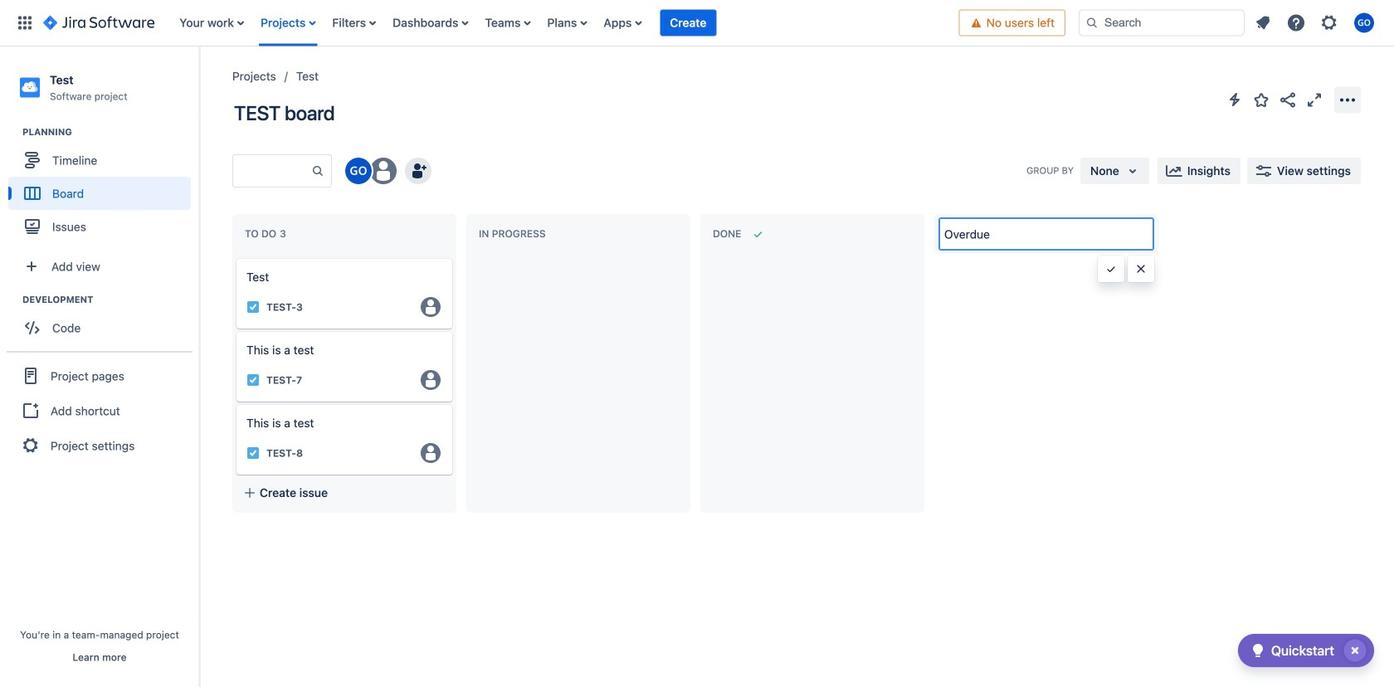 Task type: locate. For each thing, give the bounding box(es) containing it.
task image up task icon
[[247, 374, 260, 387]]

0 vertical spatial task image
[[247, 300, 260, 314]]

group for planning image
[[8, 125, 198, 248]]

0 horizontal spatial list
[[171, 0, 959, 46]]

sidebar element
[[0, 46, 199, 687]]

0 vertical spatial group
[[8, 125, 198, 248]]

jira software image
[[43, 13, 155, 33], [43, 13, 155, 33]]

1 vertical spatial heading
[[22, 293, 198, 306]]

add people image
[[408, 161, 428, 181]]

1 horizontal spatial list
[[1248, 8, 1384, 38]]

0 vertical spatial heading
[[22, 125, 198, 139]]

2 heading from the top
[[22, 293, 198, 306]]

1 vertical spatial task image
[[247, 374, 260, 387]]

None field
[[940, 219, 1154, 249]]

list
[[171, 0, 959, 46], [1248, 8, 1384, 38]]

task image down to do element
[[247, 300, 260, 314]]

task image
[[247, 447, 260, 460]]

task image
[[247, 300, 260, 314], [247, 374, 260, 387]]

banner
[[0, 0, 1394, 46]]

settings image
[[1320, 13, 1340, 33]]

primary element
[[10, 0, 959, 46]]

group
[[8, 125, 198, 248], [8, 293, 198, 350], [7, 351, 193, 469]]

2 vertical spatial group
[[7, 351, 193, 469]]

star test board image
[[1252, 90, 1272, 110]]

heading
[[22, 125, 198, 139], [22, 293, 198, 306]]

more actions image
[[1338, 90, 1358, 110]]

your profile and settings image
[[1355, 13, 1375, 33]]

list item
[[660, 0, 717, 46]]

1 vertical spatial group
[[8, 293, 198, 350]]

notifications image
[[1253, 13, 1273, 33]]

group for development "icon"
[[8, 293, 198, 350]]

1 heading from the top
[[22, 125, 198, 139]]

None search field
[[1079, 10, 1245, 36]]

Search field
[[1079, 10, 1245, 36]]



Task type: vqa. For each thing, say whether or not it's contained in the screenshot.
GROUP for PLANNING image
yes



Task type: describe. For each thing, give the bounding box(es) containing it.
1 task image from the top
[[247, 300, 260, 314]]

automations menu button icon image
[[1225, 90, 1245, 110]]

planning image
[[2, 122, 22, 142]]

check image
[[1248, 641, 1268, 661]]

heading for planning image
[[22, 125, 198, 139]]

help image
[[1287, 13, 1306, 33]]

confirm image
[[1105, 262, 1118, 276]]

2 task image from the top
[[247, 374, 260, 387]]

sidebar navigation image
[[181, 66, 217, 100]]

search image
[[1086, 16, 1099, 29]]

development image
[[2, 290, 22, 310]]

dismiss quickstart image
[[1342, 637, 1369, 664]]

heading for development "icon"
[[22, 293, 198, 306]]

Search this board text field
[[233, 156, 311, 186]]

cancel image
[[1135, 262, 1148, 276]]

to do element
[[245, 228, 290, 240]]

enter full screen image
[[1305, 90, 1325, 110]]

create issue image
[[225, 247, 245, 267]]

appswitcher icon image
[[15, 13, 35, 33]]



